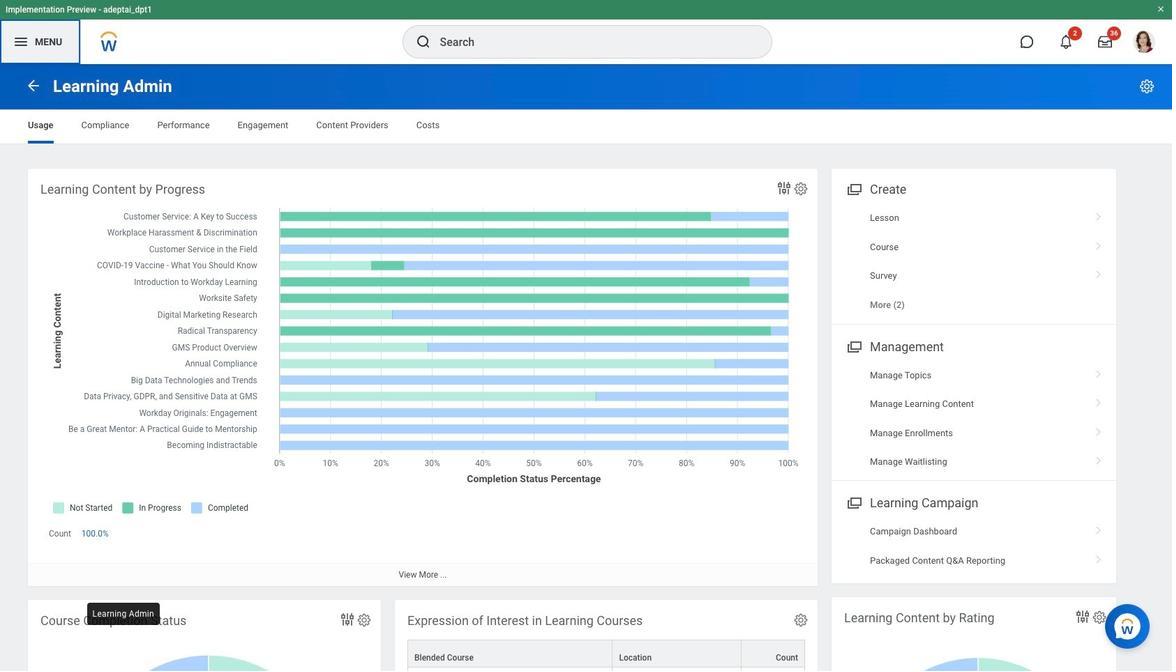 Task type: locate. For each thing, give the bounding box(es) containing it.
2 cell from the left
[[613, 668, 742, 672]]

chevron right image
[[1090, 237, 1108, 251], [1090, 365, 1108, 379], [1090, 452, 1108, 466], [1090, 551, 1108, 565]]

1 cell from the left
[[407, 668, 613, 672]]

0 vertical spatial list
[[832, 204, 1116, 320]]

main content
[[0, 64, 1172, 672]]

3 cell from the left
[[742, 668, 805, 672]]

configure expression of interest in learning courses image
[[793, 613, 809, 629]]

2 chevron right image from the top
[[1090, 266, 1108, 280]]

configure course completion status image
[[357, 613, 372, 629]]

3 list from the top
[[832, 518, 1116, 576]]

4 chevron right image from the top
[[1090, 423, 1108, 437]]

2 vertical spatial list
[[832, 518, 1116, 576]]

menu group image
[[844, 179, 863, 198], [844, 493, 863, 512]]

menu group image for fourth chevron right image from the bottom of the page
[[844, 179, 863, 198]]

cell
[[407, 668, 613, 672], [613, 668, 742, 672], [742, 668, 805, 672]]

Search Workday  search field
[[440, 27, 743, 57]]

menu group image
[[844, 337, 863, 356]]

list
[[832, 204, 1116, 320], [832, 361, 1116, 477], [832, 518, 1116, 576]]

2 menu group image from the top
[[844, 493, 863, 512]]

1 list from the top
[[832, 204, 1116, 320]]

tab list
[[14, 110, 1158, 144]]

3 chevron right image from the top
[[1090, 452, 1108, 466]]

close environment banner image
[[1157, 5, 1165, 13]]

configure and view chart data image
[[339, 612, 356, 629]]

profile logan mcneil image
[[1133, 31, 1155, 56]]

learning content by rating element
[[832, 598, 1116, 672]]

5 chevron right image from the top
[[1090, 522, 1108, 536]]

1 vertical spatial list
[[832, 361, 1116, 477]]

configure and view chart data image
[[1074, 609, 1091, 626]]

0 vertical spatial menu group image
[[844, 179, 863, 198]]

3 chevron right image from the top
[[1090, 394, 1108, 408]]

row
[[407, 641, 805, 668], [407, 668, 805, 672]]

1 vertical spatial menu group image
[[844, 493, 863, 512]]

1 row from the top
[[407, 641, 805, 668]]

banner
[[0, 0, 1172, 64]]

search image
[[415, 33, 432, 50]]

configure learning content by rating image
[[1092, 610, 1107, 626]]

course completion status element
[[28, 601, 381, 672]]

chevron right image
[[1090, 208, 1108, 222], [1090, 266, 1108, 280], [1090, 394, 1108, 408], [1090, 423, 1108, 437], [1090, 522, 1108, 536]]

1 menu group image from the top
[[844, 179, 863, 198]]

2 list from the top
[[832, 361, 1116, 477]]



Task type: vqa. For each thing, say whether or not it's contained in the screenshot.
top inbox icon
no



Task type: describe. For each thing, give the bounding box(es) containing it.
menu group image for fourth chevron right image from the top of the page
[[844, 493, 863, 512]]

justify image
[[13, 33, 29, 50]]

2 chevron right image from the top
[[1090, 365, 1108, 379]]

2 row from the top
[[407, 668, 805, 672]]

list for menu group icon related to fourth chevron right image from the bottom of the page
[[832, 204, 1116, 320]]

previous page image
[[25, 77, 42, 94]]

1 chevron right image from the top
[[1090, 208, 1108, 222]]

list for menu group image
[[832, 361, 1116, 477]]

1 chevron right image from the top
[[1090, 237, 1108, 251]]

4 chevron right image from the top
[[1090, 551, 1108, 565]]

list for fourth chevron right image from the top of the page menu group icon
[[832, 518, 1116, 576]]

inbox large image
[[1098, 35, 1112, 49]]

configure learning content by progress image
[[793, 181, 809, 197]]

learning content by progress element
[[28, 169, 818, 587]]

expression of interest in learning courses element
[[395, 601, 818, 672]]

notifications large image
[[1059, 35, 1073, 49]]

configure this page image
[[1139, 78, 1155, 95]]



